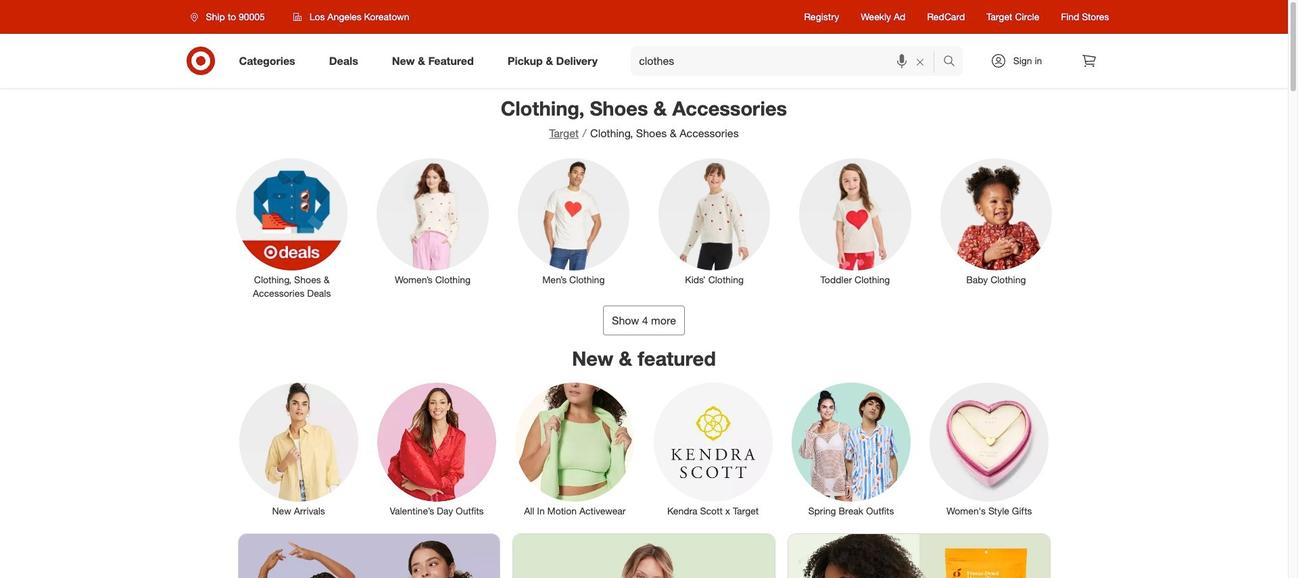 Task type: describe. For each thing, give the bounding box(es) containing it.
What can we help you find? suggestions appear below search field
[[631, 46, 946, 76]]



Task type: vqa. For each thing, say whether or not it's contained in the screenshot.
Same Day Delivery Delivery
no



